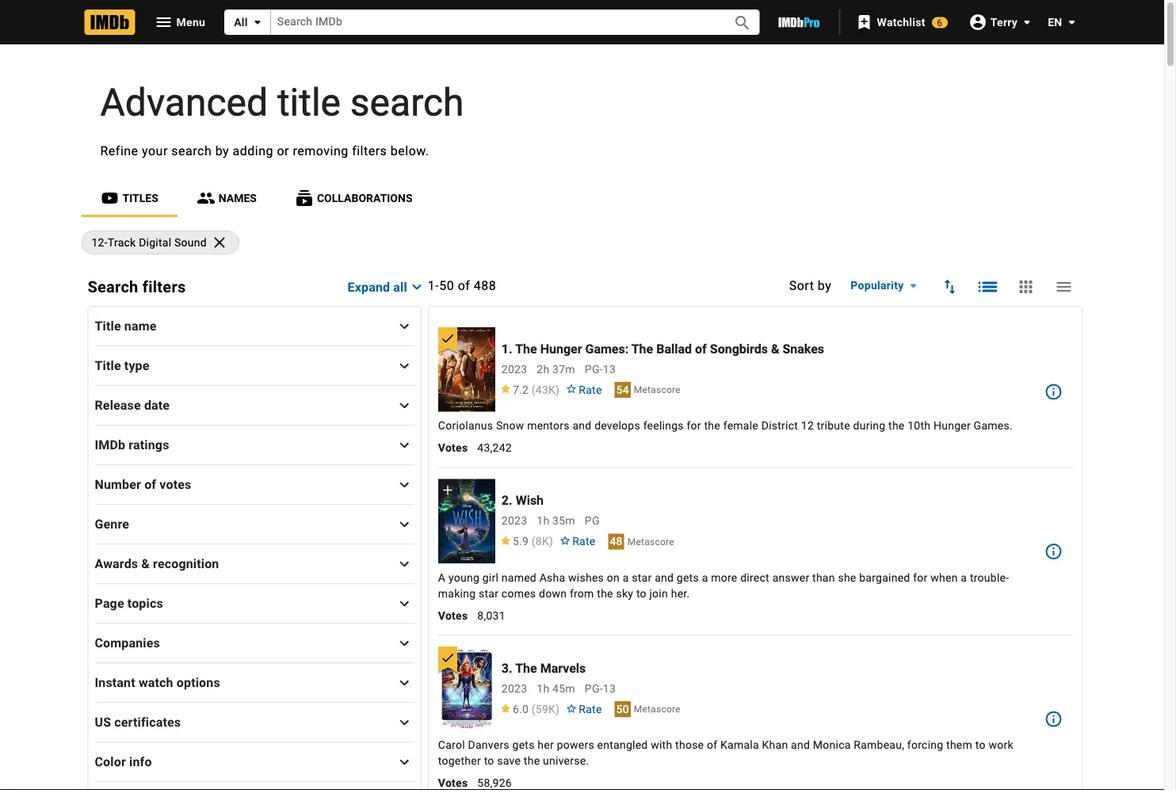 Task type: describe. For each thing, give the bounding box(es) containing it.
page
[[95, 596, 124, 611]]

chevron right image for certificates
[[395, 713, 414, 732]]

selected:  detailed view image
[[979, 277, 998, 296]]

name
[[124, 319, 157, 334]]

advanced
[[100, 80, 268, 124]]

arrow drop down image inside terry button
[[1018, 12, 1037, 32]]

star inline image for 3.
[[500, 704, 511, 713]]

1. the hunger games: the ballad of songbirds & snakes link
[[502, 341, 825, 357]]

group for 2.
[[438, 479, 495, 564]]

watch
[[139, 675, 173, 690]]

the for marvels
[[515, 661, 537, 676]]

color info
[[95, 755, 152, 770]]

title for title name
[[95, 319, 121, 334]]

all
[[393, 279, 407, 295]]

those
[[676, 739, 704, 752]]

games:
[[585, 341, 629, 356]]

and inside carol danvers gets her powers entangled with those of kamala khan and monica rambeau, forcing them to work together to save the universe.
[[791, 739, 810, 752]]

subscriptions image
[[295, 189, 314, 208]]

them
[[947, 739, 973, 752]]

star border inline image
[[560, 536, 571, 545]]

13 for marvels
[[603, 682, 616, 695]]

3 a from the left
[[961, 571, 967, 584]]

genre button
[[95, 505, 415, 543]]

date
[[144, 398, 170, 413]]

options
[[177, 675, 220, 690]]

2. wish
[[502, 493, 544, 508]]

a
[[438, 571, 446, 584]]

0 horizontal spatial filters
[[143, 277, 186, 296]]

All search field
[[224, 10, 760, 35]]

answer
[[773, 571, 810, 584]]

13 for hunger
[[603, 363, 616, 376]]

50 metascore
[[616, 703, 681, 716]]

chevron right image for watch
[[395, 673, 414, 692]]

rate for 2. wish
[[573, 535, 596, 548]]

account circle image
[[969, 12, 988, 32]]

pg
[[585, 514, 600, 528]]

release date button
[[95, 386, 415, 424]]

7.2 ( 43k )
[[513, 383, 560, 396]]

games.
[[974, 419, 1013, 432]]

8k
[[536, 535, 549, 548]]

monica
[[813, 739, 851, 752]]

refine your search by adding or removing filters below.
[[100, 143, 429, 158]]

collaborations
[[317, 191, 413, 205]]

chevron right image for info
[[395, 753, 414, 772]]

us certificates button
[[95, 703, 415, 741]]

clear image
[[207, 231, 229, 254]]

pg-13 for hunger
[[585, 363, 616, 376]]

2023 for 1.
[[502, 363, 527, 376]]

her
[[538, 739, 554, 752]]

search for title
[[350, 80, 464, 124]]

instant
[[95, 675, 135, 690]]

a young girl named asha wishes on a star and gets a more direct answer than she bargained for when a trouble- making star comes down from the sky to join her.
[[438, 571, 1009, 600]]

chevron right image for title type
[[395, 356, 414, 375]]

chevron right image for &
[[395, 555, 414, 574]]

( for 3.
[[532, 703, 536, 716]]

topics
[[127, 596, 163, 611]]

wish
[[516, 493, 544, 508]]

1 vertical spatial hunger
[[934, 419, 971, 432]]

12-track digital sound
[[92, 236, 207, 249]]

expand all
[[348, 279, 407, 295]]

2023 for 3.
[[502, 682, 527, 695]]

adding
[[233, 143, 274, 158]]

tab list inside advanced title search main content
[[81, 179, 1083, 217]]

0 vertical spatial star
[[632, 571, 652, 584]]

1 horizontal spatial by
[[818, 278, 832, 293]]

1h for wish
[[537, 514, 550, 528]]

bargained
[[860, 571, 910, 584]]

digital
[[139, 236, 171, 249]]

popularity
[[851, 279, 904, 292]]

45m
[[553, 682, 575, 695]]

6.0 ( 59k )
[[513, 703, 560, 716]]

down
[[539, 587, 567, 600]]

names tab
[[177, 179, 276, 217]]

pg- for hunger
[[585, 363, 603, 376]]

( for 1.
[[532, 383, 536, 396]]

titles tab
[[81, 179, 177, 217]]

together
[[438, 755, 481, 768]]

gets inside a young girl named asha wishes on a star and gets a more direct answer than she bargained for when a trouble- making star comes down from the sky to join her.
[[677, 571, 699, 584]]

imdb
[[95, 438, 125, 453]]

sound
[[174, 236, 207, 249]]

us certificates
[[95, 715, 181, 730]]

the for hunger
[[515, 341, 537, 356]]

genre
[[95, 517, 129, 532]]

1h 35m
[[537, 514, 575, 528]]

compact view image
[[1055, 277, 1074, 296]]

43k
[[536, 383, 556, 396]]

chevron right image for of
[[395, 475, 414, 494]]

) for 2. wish
[[549, 535, 553, 548]]

youtube image
[[100, 189, 119, 208]]

12-
[[92, 236, 108, 249]]

1-50 of 488
[[428, 278, 496, 293]]

0 vertical spatial filters
[[352, 143, 387, 158]]

young
[[449, 571, 480, 584]]

direct
[[741, 571, 770, 584]]

for inside a young girl named asha wishes on a star and gets a more direct answer than she bargained for when a trouble- making star comes down from the sky to join her.
[[913, 571, 928, 584]]

making
[[438, 587, 476, 600]]

imdb rating: 6.0 element
[[500, 703, 560, 716]]

chevron right image for release date
[[395, 396, 414, 415]]

us
[[95, 715, 111, 730]]

awards
[[95, 557, 138, 572]]

0 vertical spatial for
[[687, 419, 701, 432]]

3.
[[502, 661, 513, 676]]

universe.
[[543, 755, 589, 768]]

votes for hunger
[[438, 442, 468, 455]]

search for your
[[171, 143, 212, 158]]

title for title type
[[95, 358, 121, 373]]

release
[[95, 398, 141, 413]]

2 votes from the top
[[438, 609, 468, 622]]

metascore inside 48 metascore
[[628, 536, 674, 547]]

done image for 1.
[[440, 331, 456, 346]]

terry button
[[961, 8, 1037, 36]]

chevron right image for page topics
[[395, 594, 414, 613]]

work
[[989, 739, 1014, 752]]

sort by
[[789, 278, 832, 293]]

rate button for 1. the hunger games: the ballad of songbirds & snakes
[[560, 376, 608, 404]]

search filters
[[88, 277, 186, 296]]

rambeau,
[[854, 739, 905, 752]]

marvels
[[540, 661, 586, 676]]

imdb rating: 7.2 element
[[500, 383, 560, 396]]

grid view image
[[1017, 277, 1036, 296]]

see more information about wish image
[[1044, 542, 1063, 561]]

all
[[234, 15, 248, 29]]

star border inline image for marvels
[[566, 704, 577, 713]]

the inside a young girl named asha wishes on a star and gets a more direct answer than she bargained for when a trouble- making star comes down from the sky to join her.
[[597, 587, 613, 600]]

1 vertical spatial 50
[[616, 703, 629, 716]]

1 vertical spatial star
[[479, 587, 499, 600]]

Search IMDb text field
[[271, 10, 716, 35]]

2 a from the left
[[702, 571, 708, 584]]

feelings
[[643, 419, 684, 432]]

2. wish link
[[502, 493, 544, 508]]

sort order image
[[941, 277, 960, 296]]

removing
[[293, 143, 349, 158]]

the left female
[[704, 419, 721, 432]]

58,926
[[478, 777, 512, 790]]

when
[[931, 571, 958, 584]]

48
[[610, 535, 623, 548]]

imdb rating: 5.9 element
[[500, 535, 553, 548]]

rate for 1. the hunger games: the ballad of songbirds & snakes
[[579, 383, 602, 396]]

star inline image for 2.
[[500, 536, 511, 545]]

star inline image for 1.
[[500, 385, 511, 394]]

instant watch options button
[[95, 664, 415, 702]]



Task type: vqa. For each thing, say whether or not it's contained in the screenshot.
the left Credits
no



Task type: locate. For each thing, give the bounding box(es) containing it.
2 chevron right image from the top
[[395, 356, 414, 375]]

1 chevron right image from the top
[[395, 436, 414, 455]]

0 vertical spatial by
[[215, 143, 229, 158]]

1 vertical spatial pg-
[[585, 682, 603, 695]]

) down 1h 45m
[[556, 703, 560, 716]]

see more information about the marvels image
[[1044, 710, 1063, 729]]

during
[[853, 419, 886, 432]]

track
[[108, 236, 136, 249]]

pg-13
[[585, 363, 616, 376], [585, 682, 616, 695]]

rate
[[579, 383, 602, 396], [573, 535, 596, 548], [579, 703, 602, 716]]

chevron right image inside us certificates dropdown button
[[395, 713, 414, 732]]

menu image
[[154, 13, 173, 32]]

2 vertical spatial star inline image
[[500, 704, 511, 713]]

2 star border inline image from the top
[[566, 704, 577, 713]]

title left name
[[95, 319, 121, 334]]

group for 1.
[[438, 327, 495, 412]]

1 vertical spatial group
[[438, 479, 495, 564]]

group for 3.
[[438, 647, 495, 731]]

jason schwartzman, viola davis, peter dinklage, rachel zegler, josh andrés rivera, tom blyth, and hunter schafer in the hunger games: the ballad of songbirds & snakes (2023) image
[[438, 327, 495, 412]]

2 title from the top
[[95, 358, 121, 373]]

( for 2.
[[532, 535, 536, 548]]

0 vertical spatial hunger
[[540, 341, 582, 356]]

12
[[801, 419, 814, 432]]

( right 5.9
[[532, 535, 536, 548]]

see more information about the hunger games: the ballad of songbirds & snakes image
[[1044, 382, 1063, 401]]

2023
[[502, 363, 527, 376], [502, 514, 527, 528], [502, 682, 527, 695]]

1 vertical spatial search
[[171, 143, 212, 158]]

girl
[[483, 571, 499, 584]]

6
[[937, 17, 943, 28]]

none field inside all search field
[[271, 10, 716, 35]]

and right khan
[[791, 739, 810, 752]]

& left snakes
[[771, 341, 780, 356]]

arrow drop down image for all
[[248, 13, 267, 32]]

1 vertical spatial star inline image
[[500, 536, 511, 545]]

snakes
[[783, 341, 825, 356]]

3 votes from the top
[[438, 777, 468, 790]]

chevron right image inside title type dropdown button
[[395, 356, 414, 375]]

1 vertical spatial rate button
[[553, 528, 602, 556]]

awards & recognition
[[95, 557, 219, 572]]

the right 1.
[[515, 341, 537, 356]]

)
[[556, 383, 560, 396], [549, 535, 553, 548], [556, 703, 560, 716]]

1 title from the top
[[95, 319, 121, 334]]

4 chevron right image from the top
[[395, 594, 414, 613]]

the
[[515, 341, 537, 356], [632, 341, 653, 356], [515, 661, 537, 676]]

and right mentors
[[573, 419, 592, 432]]

chevron right image inside release date dropdown button
[[395, 396, 414, 415]]

chevron right image for title name
[[395, 317, 414, 336]]

3 group from the top
[[438, 647, 495, 731]]

the
[[704, 419, 721, 432], [889, 419, 905, 432], [597, 587, 613, 600], [524, 755, 540, 768]]

metascore right 54
[[634, 384, 681, 395]]

0 vertical spatial done image
[[440, 331, 456, 346]]

1 ( from the top
[[532, 383, 536, 396]]

the down on
[[597, 587, 613, 600]]

) for 1. the hunger games: the ballad of songbirds & snakes
[[556, 383, 560, 396]]

info
[[129, 755, 152, 770]]

pg- for marvels
[[585, 682, 603, 695]]

rate button right 8k
[[553, 528, 602, 556]]

of right ballad
[[695, 341, 707, 356]]

1 star border inline image from the top
[[566, 385, 577, 394]]

& right awards at left
[[141, 557, 150, 572]]

star border inline image down 37m
[[566, 385, 577, 394]]

powers
[[557, 739, 594, 752]]

release date
[[95, 398, 170, 413]]

the inside carol danvers gets her powers entangled with those of kamala khan and monica rambeau, forcing them to work together to save the universe.
[[524, 755, 540, 768]]

0 vertical spatial pg-
[[585, 363, 603, 376]]

chevron right image inside awards & recognition 'dropdown button'
[[395, 555, 414, 574]]

2023 for 2.
[[502, 514, 527, 528]]

to down danvers
[[484, 755, 494, 768]]

a right on
[[623, 571, 629, 584]]

metascore for hunger
[[634, 384, 681, 395]]

1 horizontal spatial for
[[913, 571, 928, 584]]

1 chevron right image from the top
[[395, 317, 414, 336]]

1 vertical spatial to
[[976, 739, 986, 752]]

1h up 8k
[[537, 514, 550, 528]]

alan tudyk, chris pine, and ariana debose in wish (2023) image
[[438, 479, 495, 564]]

she
[[838, 571, 857, 584]]

and inside a young girl named asha wishes on a star and gets a more direct answer than she bargained for when a trouble- making star comes down from the sky to join her.
[[655, 571, 674, 584]]

0 vertical spatial 1h
[[537, 514, 550, 528]]

arrow drop down image for popularity
[[904, 276, 923, 295]]

coriolanus
[[438, 419, 493, 432]]

votes down making
[[438, 609, 468, 622]]

rate button up powers
[[560, 695, 608, 724]]

sky
[[616, 587, 634, 600]]

title type
[[95, 358, 149, 373]]

chevron right image inside page topics dropdown button
[[395, 594, 414, 613]]

group
[[438, 327, 495, 412], [438, 479, 495, 564], [438, 647, 495, 731]]

2 horizontal spatial to
[[976, 739, 986, 752]]

pg-13 right 45m
[[585, 682, 616, 695]]

imdb ratings
[[95, 438, 169, 453]]

star inline image
[[500, 385, 511, 394], [500, 536, 511, 545], [500, 704, 511, 713]]

13 down games:
[[603, 363, 616, 376]]

0 vertical spatial title
[[95, 319, 121, 334]]

snow
[[496, 419, 524, 432]]

the left ballad
[[632, 341, 653, 356]]

add image
[[440, 482, 456, 498]]

5 chevron right image from the top
[[395, 634, 414, 653]]

1 vertical spatial by
[[818, 278, 832, 293]]

1h 45m
[[537, 682, 575, 695]]

group left 3.
[[438, 647, 495, 731]]

3 2023 from the top
[[502, 682, 527, 695]]

2 horizontal spatial and
[[791, 739, 810, 752]]

chevron right image for ratings
[[395, 436, 414, 455]]

by
[[215, 143, 229, 158], [818, 278, 832, 293]]

expand all button
[[348, 277, 426, 296]]

3 chevron right image from the top
[[395, 396, 414, 415]]

13 right 45m
[[603, 682, 616, 695]]

2 group from the top
[[438, 479, 495, 564]]

0 horizontal spatial search
[[171, 143, 212, 158]]

0 vertical spatial star inline image
[[500, 385, 511, 394]]

1 group from the top
[[438, 327, 495, 412]]

of left 488
[[458, 278, 470, 293]]

chevron right image inside companies dropdown button
[[395, 634, 414, 653]]

star border inline image down 45m
[[566, 704, 577, 713]]

star inline image inside imdb rating: 7.2 element
[[500, 385, 511, 394]]

hunger up 37m
[[540, 341, 582, 356]]

arrow drop down image left en
[[1018, 12, 1037, 32]]

star up join
[[632, 571, 652, 584]]

0 vertical spatial )
[[556, 383, 560, 396]]

0 vertical spatial 2023
[[502, 363, 527, 376]]

2 vertical spatial votes
[[438, 777, 468, 790]]

filters down 12-track digital sound button
[[143, 277, 186, 296]]

3 star inline image from the top
[[500, 704, 511, 713]]

title left type
[[95, 358, 121, 373]]

search
[[350, 80, 464, 124], [171, 143, 212, 158]]

6.0
[[513, 703, 529, 716]]

rate button for 3. the marvels
[[560, 695, 608, 724]]

2 vertical spatial to
[[484, 755, 494, 768]]

2 vertical spatial rate button
[[560, 695, 608, 724]]

1 vertical spatial 1h
[[537, 682, 550, 695]]

star border inline image
[[566, 385, 577, 394], [566, 704, 577, 713]]

mentors
[[527, 419, 570, 432]]

0 horizontal spatial hunger
[[540, 341, 582, 356]]

2 chevron right image from the top
[[395, 475, 414, 494]]

48 metascore
[[610, 535, 674, 548]]

ballad
[[657, 341, 692, 356]]

star down girl at the bottom left of the page
[[479, 587, 499, 600]]

number
[[95, 477, 141, 492]]

3. the marvels
[[502, 661, 586, 676]]

2023 down 3.
[[502, 682, 527, 695]]

0 vertical spatial pg-13
[[585, 363, 616, 376]]

arrow drop down image right terry
[[1063, 13, 1082, 32]]

0 vertical spatial star border inline image
[[566, 385, 577, 394]]

metascore up with
[[634, 704, 681, 715]]

arrow drop down image left sort order icon
[[904, 276, 923, 295]]

1 horizontal spatial hunger
[[934, 419, 971, 432]]

1 vertical spatial star border inline image
[[566, 704, 577, 713]]

1 vertical spatial )
[[549, 535, 553, 548]]

0 vertical spatial &
[[771, 341, 780, 356]]

0 vertical spatial votes
[[438, 442, 468, 455]]

the inside "link"
[[515, 661, 537, 676]]

1. the hunger games: the ballad of songbirds & snakes
[[502, 341, 825, 356]]

2 pg-13 from the top
[[585, 682, 616, 695]]

companies button
[[95, 624, 415, 662]]

0 horizontal spatial 50
[[439, 278, 454, 293]]

( right '7.2'
[[532, 383, 536, 396]]

1 pg-13 from the top
[[585, 363, 616, 376]]

3. the marvels link
[[502, 661, 586, 676]]

2 2023 from the top
[[502, 514, 527, 528]]

7.2
[[513, 383, 529, 396]]

instant watch options
[[95, 675, 220, 690]]

metascore inside 50 metascore
[[634, 704, 681, 715]]

to inside a young girl named asha wishes on a star and gets a more direct answer than she bargained for when a trouble- making star comes down from the sky to join her.
[[636, 587, 647, 600]]

0 vertical spatial 50
[[439, 278, 454, 293]]

forcing
[[908, 739, 944, 752]]

0 vertical spatial (
[[532, 383, 536, 396]]

2 vertical spatial metascore
[[634, 704, 681, 715]]

done image
[[440, 331, 456, 346], [440, 650, 456, 666]]

sort
[[789, 278, 814, 293]]

1 vertical spatial rate
[[573, 535, 596, 548]]

gets up 'save' at left bottom
[[513, 739, 535, 752]]

1 horizontal spatial to
[[636, 587, 647, 600]]

2 vertical spatial rate
[[579, 703, 602, 716]]

3 ( from the top
[[532, 703, 536, 716]]

8 chevron right image from the top
[[395, 753, 414, 772]]

0 vertical spatial metascore
[[634, 384, 681, 395]]

2 vertical spatial group
[[438, 647, 495, 731]]

a left more
[[702, 571, 708, 584]]

group left 1.
[[438, 327, 495, 412]]

arrow drop down image inside all "button"
[[248, 13, 267, 32]]

1-
[[428, 278, 439, 293]]

0 horizontal spatial for
[[687, 419, 701, 432]]

rate right star border inline icon
[[573, 535, 596, 548]]

1 vertical spatial gets
[[513, 739, 535, 752]]

and up join
[[655, 571, 674, 584]]

pg- down games:
[[585, 363, 603, 376]]

1 vertical spatial (
[[532, 535, 536, 548]]

) down 2h 37m
[[556, 383, 560, 396]]

number of votes
[[95, 477, 191, 492]]

0 vertical spatial rate button
[[560, 376, 608, 404]]

color info button
[[95, 743, 415, 781]]

1 a from the left
[[623, 571, 629, 584]]

votes
[[438, 442, 468, 455], [438, 609, 468, 622], [438, 777, 468, 790]]

0 horizontal spatial star
[[479, 587, 499, 600]]

1 horizontal spatial a
[[702, 571, 708, 584]]

50 up entangled
[[616, 703, 629, 716]]

chevron right image
[[395, 436, 414, 455], [395, 475, 414, 494], [395, 515, 414, 534], [395, 555, 414, 574], [395, 634, 414, 653], [395, 673, 414, 692], [395, 713, 414, 732], [395, 753, 414, 772]]

50
[[439, 278, 454, 293], [616, 703, 629, 716]]

refine
[[100, 143, 138, 158]]

watchlist
[[877, 15, 926, 29]]

star border inline image for hunger
[[566, 385, 577, 394]]

7 chevron right image from the top
[[395, 713, 414, 732]]

a right when
[[961, 571, 967, 584]]

) for 3. the marvels
[[556, 703, 560, 716]]

arrow drop down image inside the en button
[[1063, 13, 1082, 32]]

for right the 'feelings'
[[687, 419, 701, 432]]

by right sort
[[818, 278, 832, 293]]

chevron right image inside genre dropdown button
[[395, 515, 414, 534]]

menu button
[[142, 10, 218, 35]]

1 vertical spatial pg-13
[[585, 682, 616, 695]]

of left votes
[[144, 477, 156, 492]]

metascore
[[634, 384, 681, 395], [628, 536, 674, 547], [634, 704, 681, 715]]

gets up her.
[[677, 571, 699, 584]]

1 horizontal spatial and
[[655, 571, 674, 584]]

1 votes from the top
[[438, 442, 468, 455]]

from
[[570, 587, 594, 600]]

danvers
[[468, 739, 510, 752]]

&
[[771, 341, 780, 356], [141, 557, 150, 572]]

advanced title search
[[100, 80, 464, 124]]

hunger right 10th
[[934, 419, 971, 432]]

1 done image from the top
[[440, 331, 456, 346]]

( right 6.0
[[532, 703, 536, 716]]

people image
[[196, 189, 215, 208]]

filters left "below."
[[352, 143, 387, 158]]

done image left 3.
[[440, 650, 456, 666]]

arrow drop down image for en
[[1063, 13, 1082, 32]]

the down her
[[524, 755, 540, 768]]

hunger inside 'link'
[[540, 341, 582, 356]]

chevron right image inside the imdb ratings 'dropdown button'
[[395, 436, 414, 455]]

home image
[[84, 10, 135, 35]]

votes for marvels
[[438, 777, 468, 790]]

rate button right 43k
[[560, 376, 608, 404]]

rate button for 2. wish
[[553, 528, 602, 556]]

chevron right image inside title name dropdown button
[[395, 317, 414, 336]]

title name
[[95, 319, 157, 334]]

1 vertical spatial for
[[913, 571, 928, 584]]

1 star inline image from the top
[[500, 385, 511, 394]]

pg-13 down games:
[[585, 363, 616, 376]]

0 vertical spatial search
[[350, 80, 464, 124]]

0 vertical spatial gets
[[677, 571, 699, 584]]

metascore right 48
[[628, 536, 674, 547]]

2 vertical spatial (
[[532, 703, 536, 716]]

of inside carol danvers gets her powers entangled with those of kamala khan and monica rambeau, forcing them to work together to save the universe.
[[707, 739, 718, 752]]

votes down coriolanus
[[438, 442, 468, 455]]

0 horizontal spatial to
[[484, 755, 494, 768]]

page topics button
[[95, 584, 415, 622]]

1 horizontal spatial star
[[632, 571, 652, 584]]

1 1h from the top
[[537, 514, 550, 528]]

trouble-
[[970, 571, 1009, 584]]

1 horizontal spatial 50
[[616, 703, 629, 716]]

below.
[[391, 143, 429, 158]]

submit search image
[[733, 13, 752, 32]]

of inside number of votes dropdown button
[[144, 477, 156, 492]]

12-track digital sound button
[[81, 231, 239, 254]]

1 vertical spatial 2023
[[502, 514, 527, 528]]

star inline image inside "imdb rating: 5.9" element
[[500, 536, 511, 545]]

2 vertical spatial )
[[556, 703, 560, 716]]

female
[[724, 419, 759, 432]]

metascore for marvels
[[634, 704, 681, 715]]

search right your
[[171, 143, 212, 158]]

1h down 3. the marvels "link"
[[537, 682, 550, 695]]

0 vertical spatial to
[[636, 587, 647, 600]]

samuel l. jackson, brie larson, iman vellani, and teyonah parris in the marvels (2023) image
[[438, 647, 495, 731]]

1 horizontal spatial filters
[[352, 143, 387, 158]]

tab list
[[81, 179, 1083, 217]]

advanced title search main content
[[0, 44, 1165, 790]]

on
[[607, 571, 620, 584]]

gets
[[677, 571, 699, 584], [513, 739, 535, 752]]

star inline image left '7.2'
[[500, 385, 511, 394]]

0 vertical spatial and
[[573, 419, 592, 432]]

group left 2.
[[438, 479, 495, 564]]

2023 down 2.
[[502, 514, 527, 528]]

en
[[1048, 15, 1063, 29]]

3 chevron right image from the top
[[395, 515, 414, 534]]

5.9 ( 8k )
[[513, 535, 553, 548]]

a
[[623, 571, 629, 584], [702, 571, 708, 584], [961, 571, 967, 584]]

arrow drop down image
[[1018, 12, 1037, 32], [248, 13, 267, 32], [1063, 13, 1082, 32], [904, 276, 923, 295]]

the left 10th
[[889, 419, 905, 432]]

join
[[650, 587, 668, 600]]

chevron right image inside the color info "dropdown button"
[[395, 753, 414, 772]]

star inline image left 6.0
[[500, 704, 511, 713]]

) left star border inline icon
[[549, 535, 553, 548]]

2 ( from the top
[[532, 535, 536, 548]]

1 horizontal spatial search
[[350, 80, 464, 124]]

khan
[[762, 739, 788, 752]]

50 right expand more icon
[[439, 278, 454, 293]]

chevron right image
[[395, 317, 414, 336], [395, 356, 414, 375], [395, 396, 414, 415], [395, 594, 414, 613]]

comes
[[502, 587, 536, 600]]

pg-13 for marvels
[[585, 682, 616, 695]]

1 horizontal spatial &
[[771, 341, 780, 356]]

2 pg- from the top
[[585, 682, 603, 695]]

rate left 54
[[579, 383, 602, 396]]

to right 'sky'
[[636, 587, 647, 600]]

1 vertical spatial metascore
[[628, 536, 674, 547]]

1 13 from the top
[[603, 363, 616, 376]]

search up "below."
[[350, 80, 464, 124]]

None field
[[271, 10, 716, 35]]

1 vertical spatial and
[[655, 571, 674, 584]]

star inline image inside imdb rating: 6.0 element
[[500, 704, 511, 713]]

6 chevron right image from the top
[[395, 673, 414, 692]]

1 vertical spatial 13
[[603, 682, 616, 695]]

0 vertical spatial rate
[[579, 383, 602, 396]]

kamala
[[721, 739, 759, 752]]

for left when
[[913, 571, 928, 584]]

2 done image from the top
[[440, 650, 456, 666]]

1 pg- from the top
[[585, 363, 603, 376]]

expand
[[348, 279, 390, 295]]

of inside 1. the hunger games: the ballad of songbirds & snakes 'link'
[[695, 341, 707, 356]]

2 1h from the top
[[537, 682, 550, 695]]

0 horizontal spatial by
[[215, 143, 229, 158]]

0 horizontal spatial a
[[623, 571, 629, 584]]

54
[[616, 383, 629, 396]]

2023 down 1.
[[502, 363, 527, 376]]

4 chevron right image from the top
[[395, 555, 414, 574]]

carol danvers gets her powers entangled with those of kamala khan and monica rambeau, forcing them to work together to save the universe.
[[438, 739, 1014, 768]]

watchlist image
[[855, 13, 874, 32]]

2 13 from the top
[[603, 682, 616, 695]]

(
[[532, 383, 536, 396], [532, 535, 536, 548], [532, 703, 536, 716]]

2 horizontal spatial a
[[961, 571, 967, 584]]

pg- right 45m
[[585, 682, 603, 695]]

of right those
[[707, 739, 718, 752]]

& inside 1. the hunger games: the ballad of songbirds & snakes 'link'
[[771, 341, 780, 356]]

1 horizontal spatial gets
[[677, 571, 699, 584]]

expand more image
[[407, 277, 426, 296]]

0 horizontal spatial &
[[141, 557, 150, 572]]

1 vertical spatial done image
[[440, 650, 456, 666]]

chevron right image inside number of votes dropdown button
[[395, 475, 414, 494]]

the right 3.
[[515, 661, 537, 676]]

0 horizontal spatial and
[[573, 419, 592, 432]]

by left adding
[[215, 143, 229, 158]]

1 vertical spatial votes
[[438, 609, 468, 622]]

to left work
[[976, 739, 986, 752]]

companies
[[95, 636, 160, 651]]

rate up powers
[[579, 703, 602, 716]]

done image down 1-50 of 488
[[440, 331, 456, 346]]

your
[[142, 143, 168, 158]]

gets inside carol danvers gets her powers entangled with those of kamala khan and monica rambeau, forcing them to work together to save the universe.
[[513, 739, 535, 752]]

35m
[[553, 514, 575, 528]]

1 vertical spatial &
[[141, 557, 150, 572]]

1h for the
[[537, 682, 550, 695]]

& inside awards & recognition 'dropdown button'
[[141, 557, 150, 572]]

metascore inside 54 metascore
[[634, 384, 681, 395]]

2 vertical spatial and
[[791, 739, 810, 752]]

1 vertical spatial title
[[95, 358, 121, 373]]

1 vertical spatial filters
[[143, 277, 186, 296]]

votes
[[160, 477, 191, 492]]

5.9
[[513, 535, 529, 548]]

0 vertical spatial 13
[[603, 363, 616, 376]]

1 2023 from the top
[[502, 363, 527, 376]]

2 star inline image from the top
[[500, 536, 511, 545]]

rate for 3. the marvels
[[579, 703, 602, 716]]

0 horizontal spatial gets
[[513, 739, 535, 752]]

2 vertical spatial 2023
[[502, 682, 527, 695]]

develops
[[595, 419, 640, 432]]

0 vertical spatial group
[[438, 327, 495, 412]]

star inline image left 5.9
[[500, 536, 511, 545]]

chevron right image inside instant watch options dropdown button
[[395, 673, 414, 692]]

done image for 3.
[[440, 650, 456, 666]]

tribute
[[817, 419, 850, 432]]

title type button
[[95, 346, 415, 384]]

arrow drop down image right menu
[[248, 13, 267, 32]]

votes down together
[[438, 777, 468, 790]]

songbirds
[[710, 341, 768, 356]]

collaborations tab
[[276, 179, 432, 217]]

tab list containing titles
[[81, 179, 1083, 217]]



